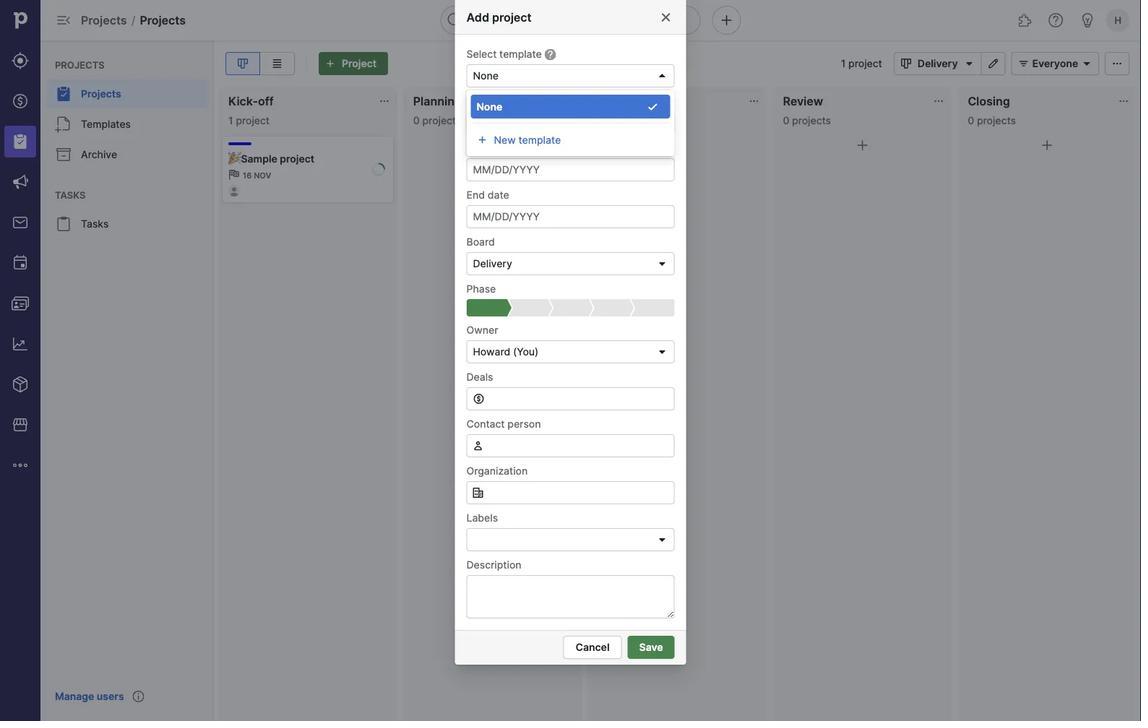Task type: vqa. For each thing, say whether or not it's contained in the screenshot.
archived
no



Task type: describe. For each thing, give the bounding box(es) containing it.
everyone
[[1033, 57, 1079, 70]]

end
[[467, 189, 485, 201]]

closing 0 projects
[[968, 94, 1016, 127]]

more image
[[12, 457, 29, 474]]

project right sample
[[280, 153, 315, 165]]

project button
[[319, 52, 388, 75]]

howard (you) button
[[467, 340, 675, 364]]

new
[[494, 134, 516, 146]]

nov
[[254, 171, 271, 180]]

review 0 projects
[[783, 94, 831, 127]]

organization
[[467, 465, 528, 477]]

implementation
[[598, 94, 686, 108]]

h
[[1115, 14, 1122, 26]]

color primary image inside howard (you) popup button
[[657, 346, 668, 358]]

list image
[[269, 58, 286, 69]]

delivery button
[[467, 252, 675, 275]]

🎉  sample project
[[228, 153, 315, 165]]

manage users
[[55, 691, 124, 703]]

add
[[467, 10, 489, 24]]

kick-off 1 project
[[228, 94, 274, 127]]

projects for implementation
[[607, 114, 646, 127]]

board
[[467, 236, 495, 248]]

deals
[[467, 371, 493, 383]]

quick help image
[[1047, 12, 1065, 29]]

delivery button
[[894, 52, 981, 75]]

title
[[467, 95, 488, 107]]

quick add image
[[718, 12, 736, 29]]

date for start date
[[493, 142, 515, 154]]

none option
[[471, 95, 670, 119]]

open menu image
[[657, 534, 668, 546]]

project inside kick-off 1 project
[[236, 114, 270, 127]]

project right add
[[492, 10, 532, 24]]

users
[[97, 691, 124, 703]]

home image
[[9, 9, 31, 31]]

howard
[[473, 346, 510, 358]]

color undefined image for archive
[[55, 146, 72, 163]]

everyone button
[[1012, 52, 1099, 75]]

color undefined image for tasks
[[55, 215, 72, 233]]

menu containing projects
[[40, 40, 214, 721]]

sales assistant image
[[1079, 12, 1097, 29]]

projects right /
[[140, 13, 186, 27]]

leads image
[[12, 52, 29, 69]]

template for new template
[[519, 134, 561, 146]]

deals image
[[12, 93, 29, 110]]

templates
[[81, 118, 131, 130]]

delivery inside button
[[918, 57, 958, 70]]

color secondary rgba image for implementation
[[748, 95, 760, 107]]

color secondary rgba image for kick-off
[[379, 95, 390, 107]]

none button
[[467, 64, 675, 87]]

board image
[[234, 58, 252, 69]]

Search Pipedrive field
[[441, 6, 701, 35]]

projects for planning
[[423, 114, 462, 127]]

16
[[243, 171, 252, 180]]

none for none popup button
[[473, 70, 499, 82]]

list box containing none
[[467, 90, 675, 156]]

cancel button
[[563, 636, 622, 659]]

🎉
[[228, 153, 239, 165]]

MM/DD/YYYY text field
[[467, 158, 675, 181]]

implementation 0 projects
[[598, 94, 686, 127]]

projects for closing
[[977, 114, 1016, 127]]

campaigns image
[[12, 173, 29, 191]]

info image
[[133, 691, 144, 703]]

1 project
[[841, 57, 882, 70]]

1 inside kick-off 1 project
[[228, 114, 233, 127]]

marketplace image
[[12, 416, 29, 434]]

color primary inverted image
[[322, 58, 339, 69]]

contacts image
[[12, 295, 29, 312]]

date for end date
[[488, 189, 509, 201]]

projects left /
[[81, 13, 127, 27]]

/
[[131, 13, 135, 27]]

delivery inside popup button
[[473, 258, 512, 270]]

description
[[467, 559, 522, 571]]

color primary image inside the none option
[[647, 101, 659, 112]]

color secondary rgba image for review
[[933, 95, 945, 107]]

closing
[[968, 94, 1010, 108]]

activities image
[[12, 254, 29, 272]]

template for select template
[[500, 48, 542, 60]]

projects image
[[12, 133, 29, 150]]

0 for implementation
[[598, 114, 605, 127]]



Task type: locate. For each thing, give the bounding box(es) containing it.
3 color secondary rgba image from the left
[[1118, 95, 1130, 107]]

Howard (You) field
[[467, 340, 675, 364]]

0 inside review 0 projects
[[783, 114, 790, 127]]

color primary image
[[1079, 58, 1096, 69], [647, 101, 659, 112], [484, 137, 501, 154], [669, 137, 686, 154], [854, 137, 871, 154], [657, 258, 668, 270], [473, 393, 485, 405], [472, 440, 484, 452]]

color primary image inside everyone button
[[1079, 58, 1096, 69]]

template left color muted icon
[[500, 48, 542, 60]]

0 inside implementation 0 projects
[[598, 114, 605, 127]]

MM/DD/YYYY text field
[[467, 205, 675, 228]]

projects inside planning 0 projects
[[423, 114, 462, 127]]

archive
[[81, 149, 117, 161]]

none up the color link icon
[[477, 100, 503, 113]]

projects
[[81, 13, 127, 27], [140, 13, 186, 27], [55, 59, 105, 70], [81, 88, 121, 100]]

date right the color link icon
[[493, 142, 515, 154]]

none field the open menu
[[467, 528, 675, 552]]

project left delivery button
[[849, 57, 882, 70]]

archive link
[[46, 140, 208, 169]]

0 vertical spatial date
[[493, 142, 515, 154]]

color undefined image left the templates
[[55, 116, 72, 133]]

1 color secondary rgba image from the left
[[748, 95, 760, 107]]

color secondary rgba image for closing
[[1118, 95, 1130, 107]]

1 vertical spatial none
[[477, 100, 503, 113]]

1 vertical spatial delivery
[[473, 258, 512, 270]]

list box
[[467, 90, 675, 156]]

color primary image inside none popup button
[[657, 70, 668, 82]]

color undefined image right deals image
[[55, 85, 72, 103]]

16 nov
[[243, 171, 271, 180]]

tasks link
[[46, 210, 208, 239]]

0 inside planning 0 projects
[[413, 114, 420, 127]]

0 vertical spatial delivery
[[918, 57, 958, 70]]

color primary image
[[660, 12, 672, 23], [898, 58, 915, 69], [961, 58, 978, 69], [1015, 58, 1033, 69], [1109, 58, 1126, 69], [657, 70, 668, 82], [1039, 137, 1056, 154], [657, 346, 668, 358], [472, 487, 484, 499]]

templates link
[[46, 110, 208, 139]]

0 vertical spatial tasks
[[55, 189, 86, 201]]

4 0 from the left
[[968, 114, 975, 127]]

1 color undefined image from the top
[[55, 146, 72, 163]]

0 vertical spatial none
[[473, 70, 499, 82]]

projects / projects
[[81, 13, 186, 27]]

projects down menu toggle icon
[[55, 59, 105, 70]]

0 down planning
[[413, 114, 420, 127]]

color secondary rgba image
[[748, 95, 760, 107], [933, 95, 945, 107], [1118, 95, 1130, 107]]

start
[[467, 142, 490, 154]]

none for the none option in the top of the page
[[477, 100, 503, 113]]

1 color undefined image from the top
[[55, 85, 72, 103]]

color undefined image inside tasks "link"
[[55, 215, 72, 233]]

2 projects from the left
[[607, 114, 646, 127]]

1 horizontal spatial 1
[[841, 57, 846, 70]]

select template
[[467, 48, 542, 60]]

color undefined image inside projects link
[[55, 85, 72, 103]]

0 for closing
[[968, 114, 975, 127]]

menu
[[0, 0, 40, 721], [40, 40, 214, 721]]

start date
[[467, 142, 515, 154]]

1 horizontal spatial color secondary rgba image
[[933, 95, 945, 107]]

labels
[[467, 512, 498, 524]]

date right end on the left top
[[488, 189, 509, 201]]

projects inside "menu item"
[[81, 88, 121, 100]]

date
[[493, 142, 515, 154], [488, 189, 509, 201]]

1 vertical spatial color undefined image
[[55, 116, 72, 133]]

color undefined image
[[55, 146, 72, 163], [55, 215, 72, 233]]

new template
[[494, 134, 561, 146]]

1
[[841, 57, 846, 70], [228, 114, 233, 127]]

projects down implementation
[[607, 114, 646, 127]]

off
[[258, 94, 274, 108]]

person
[[508, 418, 541, 430]]

3 projects from the left
[[792, 114, 831, 127]]

template inside 'option'
[[519, 134, 561, 146]]

products image
[[12, 376, 29, 393]]

0 vertical spatial color undefined image
[[55, 85, 72, 103]]

1 horizontal spatial color secondary rgba image
[[564, 95, 575, 107]]

0 vertical spatial 1
[[841, 57, 846, 70]]

edit board image
[[985, 58, 1002, 69]]

delivery left edit board icon
[[918, 57, 958, 70]]

0 up new template 'option'
[[598, 114, 605, 127]]

color secondary rgba image
[[379, 95, 390, 107], [564, 95, 575, 107]]

h button
[[1104, 6, 1133, 35]]

delivery down board
[[473, 258, 512, 270]]

projects inside review 0 projects
[[792, 114, 831, 127]]

color undefined image for projects
[[55, 85, 72, 103]]

new template option
[[471, 128, 670, 152]]

color secondary rgba image down none popup button
[[564, 95, 575, 107]]

None text field
[[485, 388, 674, 410]]

tasks inside "link"
[[81, 218, 109, 230]]

0 vertical spatial template
[[500, 48, 542, 60]]

0 horizontal spatial 1
[[228, 114, 233, 127]]

sales inbox image
[[12, 214, 29, 231]]

4 projects from the left
[[977, 114, 1016, 127]]

color undefined image for templates
[[55, 116, 72, 133]]

2 0 from the left
[[598, 114, 605, 127]]

None field
[[467, 64, 675, 156], [467, 387, 675, 411], [467, 434, 675, 458], [467, 481, 675, 505], [467, 528, 675, 552], [467, 64, 675, 156], [467, 387, 675, 411], [467, 434, 675, 458], [467, 481, 675, 505]]

projects inside implementation 0 projects
[[607, 114, 646, 127]]

none inside option
[[477, 100, 503, 113]]

manage users button
[[46, 684, 133, 710]]

color primary image inside everyone button
[[1015, 58, 1033, 69]]

projects for review
[[792, 114, 831, 127]]

projects menu item
[[40, 80, 214, 108]]

add project
[[467, 10, 532, 24]]

0 down review in the top of the page
[[783, 114, 790, 127]]

project
[[342, 57, 377, 70]]

0 horizontal spatial delivery
[[473, 258, 512, 270]]

color secondary rgba image down project button
[[379, 95, 390, 107]]

contact
[[467, 418, 505, 430]]

1 0 from the left
[[413, 114, 420, 127]]

1 vertical spatial date
[[488, 189, 509, 201]]

0 for review
[[783, 114, 790, 127]]

projects up the templates
[[81, 88, 121, 100]]

color primary image inside delivery popup button
[[657, 258, 668, 270]]

color link image
[[477, 134, 488, 146]]

save button
[[628, 636, 675, 659]]

template right new
[[519, 134, 561, 146]]

2 color undefined image from the top
[[55, 215, 72, 233]]

2 color secondary rgba image from the left
[[933, 95, 945, 107]]

tasks
[[55, 189, 86, 201], [81, 218, 109, 230]]

howard (you)
[[473, 346, 539, 358]]

0 vertical spatial color undefined image
[[55, 146, 72, 163]]

select
[[467, 48, 497, 60]]

1 vertical spatial 1
[[228, 114, 233, 127]]

color muted image
[[545, 49, 556, 60]]

color secondary rgba image for planning
[[564, 95, 575, 107]]

0 horizontal spatial color secondary rgba image
[[748, 95, 760, 107]]

1 horizontal spatial delivery
[[918, 57, 958, 70]]

manage
[[55, 691, 94, 703]]

template
[[500, 48, 542, 60], [519, 134, 561, 146]]

2 color secondary rgba image from the left
[[564, 95, 575, 107]]

1 vertical spatial tasks
[[81, 218, 109, 230]]

Delivery field
[[467, 252, 675, 275]]

color undefined image inside templates link
[[55, 116, 72, 133]]

1 projects from the left
[[423, 114, 462, 127]]

1 vertical spatial template
[[519, 134, 561, 146]]

color undefined image inside archive link
[[55, 146, 72, 163]]

project down "kick-"
[[236, 114, 270, 127]]

contact person
[[467, 418, 541, 430]]

projects
[[423, 114, 462, 127], [607, 114, 646, 127], [792, 114, 831, 127], [977, 114, 1016, 127]]

insights image
[[12, 335, 29, 353]]

1 vertical spatial color undefined image
[[55, 215, 72, 233]]

color undefined image
[[55, 85, 72, 103], [55, 116, 72, 133]]

color undefined image left archive at the top left of page
[[55, 146, 72, 163]]

color secondary image
[[228, 169, 240, 181]]

0 down the closing
[[968, 114, 975, 127]]

delivery
[[918, 57, 958, 70], [473, 258, 512, 270]]

3 0 from the left
[[783, 114, 790, 127]]

sample
[[241, 153, 277, 165]]

cancel
[[576, 642, 610, 654]]

2 color undefined image from the top
[[55, 116, 72, 133]]

phase
[[467, 283, 496, 295]]

review
[[783, 94, 823, 108]]

0 inside closing 0 projects
[[968, 114, 975, 127]]

none inside popup button
[[473, 70, 499, 82]]

project
[[492, 10, 532, 24], [849, 57, 882, 70], [236, 114, 270, 127], [280, 153, 315, 165]]

none down select
[[473, 70, 499, 82]]

owner
[[467, 324, 498, 336]]

0 for planning
[[413, 114, 420, 127]]

save
[[639, 642, 663, 654]]

0
[[413, 114, 420, 127], [598, 114, 605, 127], [783, 114, 790, 127], [968, 114, 975, 127]]

1 color secondary rgba image from the left
[[379, 95, 390, 107]]

menu item
[[0, 121, 40, 162]]

kick-
[[228, 94, 258, 108]]

projects down the closing
[[977, 114, 1016, 127]]

projects down review in the top of the page
[[792, 114, 831, 127]]

0 horizontal spatial color secondary rgba image
[[379, 95, 390, 107]]

(you)
[[513, 346, 539, 358]]

projects link
[[46, 80, 208, 108]]

menu toggle image
[[55, 12, 72, 29]]

planning 0 projects
[[413, 94, 462, 127]]

color undefined image right 'sales inbox' "image"
[[55, 215, 72, 233]]

end date
[[467, 189, 509, 201]]

None text field
[[467, 111, 675, 134], [467, 434, 675, 458], [467, 481, 675, 505], [467, 575, 675, 619], [467, 111, 675, 134], [467, 434, 675, 458], [467, 481, 675, 505], [467, 575, 675, 619]]

projects down planning
[[423, 114, 462, 127]]

projects inside closing 0 projects
[[977, 114, 1016, 127]]

none
[[473, 70, 499, 82], [477, 100, 503, 113]]

2 horizontal spatial color secondary rgba image
[[1118, 95, 1130, 107]]

planning
[[413, 94, 462, 108]]



